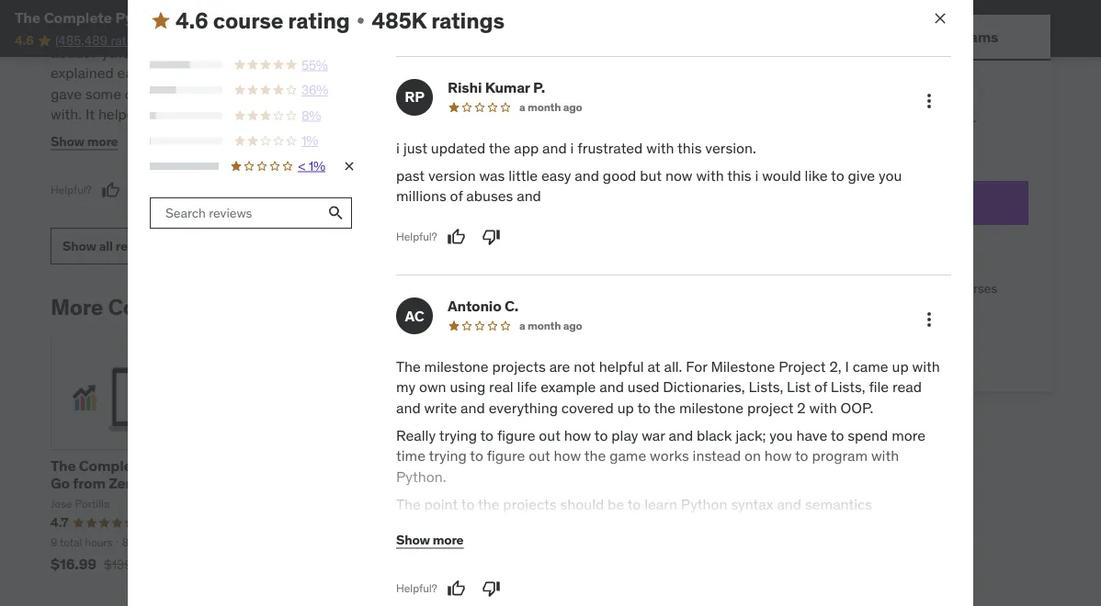 Task type: describe. For each thing, give the bounding box(es) containing it.
a up bootcamp.
[[485, 23, 493, 42]]

python inside the python for data science and machine learning bootcamp
[[270, 457, 319, 476]]

to down have
[[795, 447, 809, 466]]

1 vertical spatial up
[[618, 399, 634, 418]]

1,813,990
[[161, 32, 217, 49]]

this course was really helpful to me in knowing about python. it started from scratch and explained each and every steps in detail. it also gave some of the interesting projects to work with. it helped me to gain some reasonable programming skill in python as a beginner.
[[51, 23, 358, 145]]

1 vertical spatial trying
[[429, 447, 467, 466]]

was inside i just updated the app and i frustrated with this version. past version was little easy and good but now with this i would like to give you millions of abuses and
[[480, 167, 505, 185]]

levels
[[432, 536, 463, 550]]

are
[[550, 358, 571, 377]]

integrations
[[872, 346, 942, 362]]

to up scratch
[[245, 23, 259, 42]]

a month ago for antonio c.
[[520, 320, 583, 334]]

confidence.
[[387, 64, 463, 83]]

$16.99
[[51, 556, 97, 575]]

covered
[[562, 399, 614, 418]]

in left am
[[373, 8, 387, 27]]

to left gain on the top left
[[171, 105, 184, 124]]

2 vertical spatial projects
[[503, 496, 557, 515]]

0 horizontal spatial show more button
[[51, 123, 118, 160]]

4.6 course rating
[[176, 7, 350, 34]]

go
[[51, 475, 70, 494]]

and up easy
[[543, 139, 567, 158]]

2,
[[830, 358, 842, 377]]

more courses by
[[51, 294, 226, 321]]

list
[[787, 378, 811, 397]]

a right am
[[418, 23, 426, 42]]

8% button
[[150, 107, 357, 125]]

really
[[396, 427, 436, 446]]

how up learn
[[554, 447, 581, 466]]

bootcamp: for gpt,
[[490, 475, 565, 494]]

1 vertical spatial projects
[[492, 358, 546, 377]]

how down the 'covered'
[[564, 427, 592, 446]]

helpful? for rp
[[396, 230, 437, 245]]

machine
[[270, 475, 328, 494]]

1 vertical spatial 25,000+
[[790, 280, 840, 297]]

about
[[51, 43, 89, 62]]

0 horizontal spatial i
[[396, 139, 400, 158]]

python. inside the milestone projects are not helpful at all. for milestone project 2, i came up with my own using real life example and used dictionaries, lists, list of lists, file read and write and everything covered up to the milestone project 2 with oop. really trying to figure out how to play war and black jack; you have to spend more time trying to figure out how the game works instead on how to program with python. the point to the projects should be to learn python syntax and semantics
[[396, 468, 446, 487]]

55%
[[302, 57, 328, 73]]

0 vertical spatial bootcamp
[[169, 8, 241, 27]]

python inside i am a medico, a doctor. this is my first python learning bootcamp. finished this with a great confidence. thank you for excellent teaching.
[[643, 23, 689, 42]]

each
[[117, 64, 149, 83]]

program
[[812, 447, 868, 466]]

0 vertical spatial out
[[539, 427, 561, 446]]

1 horizontal spatial it
[[146, 43, 155, 62]]

and down little
[[517, 187, 542, 206]]

in down scratch
[[259, 64, 271, 83]]

to inside i just updated the app and i frustrated with this version. past version was little easy and good but now with this i would like to give you millions of abuses and
[[831, 167, 845, 185]]

36% button
[[150, 82, 357, 100]]

1% button
[[150, 132, 357, 151]]

in up scratch
[[286, 23, 298, 42]]

and right sso
[[819, 346, 840, 362]]

2 horizontal spatial it
[[318, 64, 327, 83]]

demand
[[903, 280, 950, 297]]

and inside the python for data science and machine learning bootcamp
[[438, 457, 463, 476]]

all.
[[664, 358, 683, 377]]

0 vertical spatial figure
[[497, 427, 536, 446]]

scratch
[[244, 43, 292, 62]]

portilla inside 'jose portilla 4.7'
[[514, 498, 549, 512]]

you inside the milestone projects are not helpful at all. for milestone project 2, i came up with my own using real life example and used dictionaries, lists, list of lists, file read and write and everything covered up to the milestone project 2 with oop. really trying to figure out how to play war and black jack; you have to spend more time trying to figure out how the game works instead on how to program with python. the point to the projects should be to learn python syntax and semantics
[[770, 427, 793, 446]]

point
[[424, 496, 458, 515]]

science
[[380, 457, 434, 476]]

1 horizontal spatial learning
[[790, 313, 840, 330]]

the complete sql bootcamp: go from zero to hero link
[[51, 457, 255, 494]]

0 vertical spatial trying
[[439, 427, 477, 446]]

with down spend on the right of the page
[[872, 447, 900, 466]]

1 vertical spatial figure
[[487, 447, 525, 466]]

hero inside the complete sql bootcamp: go from zero to hero jose portilla
[[160, 475, 193, 494]]

udemy
[[819, 131, 859, 147]]

1 horizontal spatial show more button
[[396, 523, 464, 560]]

0 vertical spatial zero
[[284, 8, 316, 27]]

was inside the this course was really helpful to me in knowing about python. it started from scratch and explained each and every steps in detail. it also gave some of the interesting projects to work with. it helped me to gain some reasonable programming skill in python as a beginner.
[[129, 23, 155, 42]]

1 horizontal spatial i
[[571, 139, 574, 158]]

course for 4.6
[[213, 7, 283, 34]]

submit search image
[[327, 204, 345, 223]]

finished
[[517, 43, 570, 62]]

more
[[51, 294, 103, 321]]

works
[[650, 447, 689, 466]]

skill
[[143, 126, 168, 145]]

the inside i just updated the app and i frustrated with this version. past version was little easy and good but now with this i would like to give you millions of abuses and
[[489, 139, 511, 158]]

version.
[[706, 139, 757, 158]]

course inside subscribe to this course and 25,000+ top‑rated udemy courses for your organization.
[[860, 113, 899, 129]]

python up learning
[[390, 8, 440, 27]]

i inside i am a medico, a doctor. this is my first python learning bootcamp. finished this with a great confidence. thank you for excellent teaching.
[[387, 23, 391, 42]]

my inside i am a medico, a doctor. this is my first python learning bootcamp. finished this with a great confidence. thank you for excellent teaching.
[[590, 23, 610, 42]]

interesting
[[166, 85, 237, 103]]

&
[[876, 280, 884, 297]]

and down started
[[153, 64, 177, 83]]

updated
[[431, 139, 486, 158]]

mark review by antonio c. as unhelpful image
[[482, 581, 501, 599]]

courses
[[108, 294, 193, 321]]

with up but on the top of the page
[[647, 139, 675, 158]]

0 vertical spatial xsmall image
[[354, 14, 368, 28]]

1 4.7 from the left
[[51, 515, 68, 532]]

python up ratings)
[[115, 8, 165, 27]]

additional actions for review by rishi kumar p. image
[[919, 90, 941, 112]]

with right 2
[[810, 399, 838, 418]]

and inside subscribe to this course and 25,000+ top‑rated udemy courses for your organization.
[[902, 113, 924, 129]]

learn
[[568, 475, 606, 494]]

you
[[519, 64, 549, 83]]

a up life
[[520, 320, 526, 334]]

use
[[626, 475, 651, 494]]

xsmall image inside the < 1% button
[[342, 160, 357, 174]]

the for the milestone projects are not helpful at all. for milestone project 2, i came up with my own using real life example and used dictionaries, lists, list of lists, file read and write and everything covered up to the milestone project 2 with oop. really trying to figure out how to play war and black jack; you have to spend more time trying to figure out how the game works instead on how to program with python. the point to the projects should be to learn python syntax and semantics
[[396, 358, 421, 377]]

my inside the milestone projects are not helpful at all. for milestone project 2, i came up with my own using real life example and used dictionaries, lists, list of lists, file read and write and everything covered up to the milestone project 2 with oop. really trying to figure out how to play war and black jack; you have to spend more time trying to figure out how the game works instead on how to program with python. the point to the projects should be to learn python syntax and semantics
[[396, 378, 416, 397]]

also
[[331, 64, 358, 83]]

work
[[314, 85, 347, 103]]

25,000+ inside subscribe to this course and 25,000+ top‑rated udemy courses for your organization.
[[927, 113, 977, 129]]

courses inside subscribe to this course and 25,000+ top‑rated udemy courses for your organization.
[[862, 131, 907, 147]]

this down version.
[[728, 167, 752, 185]]

more for the rightmost show more 'button'
[[433, 533, 464, 549]]

0 vertical spatial show
[[51, 133, 84, 150]]

from inside the this course was really helpful to me in knowing about python. it started from scratch and explained each and every steps in detail. it also gave some of the interesting projects to work with. it helped me to gain some reasonable programming skill in python as a beginner.
[[209, 43, 240, 62]]

how right on
[[765, 447, 792, 466]]

month for antonio c.
[[528, 320, 561, 334]]

and down using
[[461, 399, 485, 418]]

more inside the milestone projects are not helpful at all. for milestone project 2, i came up with my own using real life example and used dictionaries, lists, list of lists, file read and write and everything covered up to the milestone project 2 with oop. really trying to figure out how to play war and black jack; you have to spend more time trying to figure out how the game works instead on how to program with python. the point to the projects should be to learn python syntax and semantics
[[892, 427, 926, 446]]

mark review by sivasubramanian as helpful image
[[102, 181, 120, 200]]

to left play
[[595, 427, 608, 446]]

ratings
[[431, 7, 505, 34]]

project
[[748, 399, 794, 418]]

gain
[[188, 105, 216, 124]]

83 lectures
[[122, 536, 178, 550]]

1% inside the < 1% button
[[309, 158, 325, 175]]

2 horizontal spatial i
[[755, 167, 759, 185]]

and up works
[[669, 427, 694, 446]]

own
[[419, 378, 447, 397]]

and up really
[[396, 399, 421, 418]]

485k
[[372, 7, 427, 34]]

close modal image
[[932, 10, 950, 28]]

instead
[[693, 447, 741, 466]]

to inside subscribe to this course and 25,000+ top‑rated udemy courses for your organization.
[[821, 113, 833, 129]]

have
[[797, 427, 828, 446]]

of inside i just updated the app and i frustrated with this version. past version was little easy and good but now with this i would like to give you millions of abuses and
[[450, 187, 463, 206]]

this inside i am a medico, a doctor. this is my first python learning bootcamp. finished this with a great confidence. thank you for excellent teaching.
[[573, 43, 597, 62]]

python inside the milestone projects are not helpful at all. for milestone project 2, i came up with my own using real life example and used dictionaries, lists, list of lists, file read and write and everything covered up to the milestone project 2 with oop. really trying to figure out how to play war and black jack; you have to spend more time trying to figure out how the game works instead on how to program with python. the point to the projects should be to learn python syntax and semantics
[[681, 496, 728, 515]]

to right be on the bottom
[[628, 496, 641, 515]]

python. inside the this course was really helpful to me in knowing about python. it started from scratch and explained each and every steps in detail. it also gave some of the interesting projects to work with. it helped me to gain some reasonable programming skill in python as a beginner.
[[92, 43, 142, 62]]

the complete python bootcamp from zero to hero in python
[[15, 8, 440, 27]]

lectures for 165 lectures
[[368, 536, 407, 550]]

more!
[[553, 493, 593, 512]]

complete for python
[[44, 8, 112, 27]]

black
[[697, 427, 732, 446]]

explained
[[51, 64, 114, 83]]

and up the 'covered'
[[600, 378, 624, 397]]

1 lists, from the left
[[749, 378, 784, 397]]

came
[[853, 358, 889, 377]]

and inside openai python api bootcamp: learn to use ai, gpt, and more!
[[524, 493, 550, 512]]

with inside i am a medico, a doctor. this is my first python learning bootcamp. finished this with a great confidence. thank you for excellent teaching.
[[601, 43, 628, 62]]

the down openai
[[478, 496, 500, 515]]

learn
[[645, 496, 678, 515]]

milestone
[[711, 358, 776, 377]]

a down first
[[632, 43, 640, 62]]

course for this
[[81, 23, 126, 42]]

i am a medico, a doctor. this is my first python learning bootcamp. finished this with a great confidence. thank you for excellent teaching.
[[387, 23, 689, 103]]

9 total hours
[[51, 536, 113, 550]]

used
[[628, 378, 660, 397]]

i inside the milestone projects are not helpful at all. for milestone project 2, i came up with my own using real life example and used dictionaries, lists, list of lists, file read and write and everything covered up to the milestone project 2 with oop. really trying to figure out how to play war and black jack; you have to spend more time trying to figure out how the game works instead on how to program with python. the point to the projects should be to learn python syntax and semantics
[[846, 358, 850, 377]]

the for the complete python bootcamp from zero to hero in python
[[15, 8, 41, 27]]

0 horizontal spatial it
[[85, 105, 95, 124]]

good
[[603, 167, 637, 185]]

a down 'kumar'
[[520, 101, 526, 115]]

2
[[798, 399, 806, 418]]

this inside i am a medico, a doctor. this is my first python learning bootcamp. finished this with a great confidence. thank you for excellent teaching.
[[545, 23, 573, 42]]

<
[[298, 158, 306, 175]]

to left openai
[[470, 447, 484, 466]]

teams
[[955, 27, 999, 46]]

lectures for 83 lectures
[[138, 536, 178, 550]]

to up the reasonable
[[297, 85, 311, 103]]

now
[[666, 167, 693, 185]]

python inside openai python api bootcamp: learn to use ai, gpt, and more!
[[544, 457, 593, 476]]

for inside the python for data science and machine learning bootcamp
[[322, 457, 341, 476]]

little
[[509, 167, 538, 185]]

bootcamp inside the python for data science and machine learning bootcamp
[[394, 475, 465, 494]]

0 horizontal spatial me
[[147, 105, 167, 124]]

give
[[848, 167, 876, 185]]

36%
[[302, 82, 328, 99]]

started
[[159, 43, 206, 62]]

to down used
[[638, 399, 651, 418]]

data
[[344, 457, 377, 476]]

subscribe to this course and 25,000+ top‑rated udemy courses for your organization.
[[761, 113, 977, 165]]

total
[[60, 536, 82, 550]]

play
[[612, 427, 639, 446]]

0 vertical spatial some
[[85, 85, 121, 103]]



Task type: vqa. For each thing, say whether or not it's contained in the screenshot.
21
no



Task type: locate. For each thing, give the bounding box(es) containing it.
4.6 left about
[[15, 32, 34, 49]]

0 vertical spatial i
[[387, 23, 391, 42]]

Search reviews text field
[[150, 198, 321, 229]]

i right 2,
[[846, 358, 850, 377]]

the
[[15, 8, 41, 27], [396, 358, 421, 377], [51, 457, 76, 476], [396, 496, 421, 515]]

helpful? left mark review by sivasubramanian as helpful image on the left top of page
[[51, 183, 92, 198]]

show down the with.
[[51, 133, 84, 150]]

lists, up the project
[[749, 378, 784, 397]]

0 vertical spatial learning
[[790, 313, 840, 330]]

1 horizontal spatial this
[[545, 23, 573, 42]]

month
[[528, 101, 561, 115], [528, 320, 561, 334]]

2 vertical spatial show
[[396, 533, 430, 549]]

app
[[514, 139, 539, 158]]

2 portilla from the left
[[514, 498, 549, 512]]

0 vertical spatial up
[[893, 358, 909, 377]]

a month ago
[[520, 101, 583, 115], [520, 320, 583, 334]]

more right "all"
[[433, 533, 464, 549]]

show
[[51, 133, 84, 150], [63, 238, 96, 255], [396, 533, 430, 549]]

1 vertical spatial more
[[892, 427, 926, 446]]

0 horizontal spatial lists,
[[749, 378, 784, 397]]

should
[[561, 496, 604, 515]]

2 jose from the left
[[490, 498, 511, 512]]

bootcamp: for hero
[[180, 457, 255, 476]]

0 horizontal spatial from
[[73, 475, 106, 494]]

more down helped at top
[[87, 133, 118, 150]]

0 horizontal spatial courses
[[862, 131, 907, 147]]

on
[[745, 447, 761, 466]]

ago for antonio c.
[[563, 320, 583, 334]]

$139.99
[[104, 557, 150, 574]]

0 horizontal spatial python.
[[92, 43, 142, 62]]

time
[[396, 447, 426, 466]]

0 horizontal spatial 25,000+
[[790, 280, 840, 297]]

1 vertical spatial out
[[529, 447, 551, 466]]

ratings)
[[111, 32, 154, 49]]

python up the 'great'
[[643, 23, 689, 42]]

1 vertical spatial of
[[450, 187, 463, 206]]

0 vertical spatial from
[[209, 43, 240, 62]]

portilla up hours
[[75, 498, 110, 512]]

2 a month ago from the top
[[520, 320, 583, 334]]

show more button down gave
[[51, 123, 118, 160]]

jose down openai
[[490, 498, 511, 512]]

1% down 8%
[[302, 133, 318, 150]]

python down gain on the top left
[[187, 126, 234, 145]]

a inside the this course was really helpful to me in knowing about python. it started from scratch and explained each and every steps in detail. it also gave some of the interesting projects to work with. it helped me to gain some reasonable programming skill in python as a beginner.
[[256, 126, 264, 145]]

rishi kumar p.
[[448, 78, 545, 97]]

1 lectures from the left
[[138, 536, 178, 550]]

is
[[576, 23, 587, 42]]

1 vertical spatial helpful
[[599, 358, 644, 377]]

this inside subscribe to this course and 25,000+ top‑rated udemy courses for your organization.
[[836, 113, 857, 129]]

the
[[141, 85, 163, 103], [489, 139, 511, 158], [654, 399, 676, 418], [585, 447, 606, 466], [478, 496, 500, 515]]

the left app
[[489, 139, 511, 158]]

0 vertical spatial ago
[[563, 101, 583, 115]]

and up point at the left of page
[[438, 457, 463, 476]]

1,813,990 students
[[161, 32, 270, 49]]

< 1% button
[[150, 158, 357, 176]]

up down used
[[618, 399, 634, 418]]

learning
[[387, 43, 440, 62]]

0 horizontal spatial show more
[[51, 133, 118, 150]]

of right list
[[815, 378, 828, 397]]

ago down "for"
[[563, 101, 583, 115]]

jose down go
[[51, 498, 72, 512]]

0 vertical spatial me
[[262, 23, 283, 42]]

1 horizontal spatial python.
[[396, 468, 446, 487]]

2 this from the left
[[545, 23, 573, 42]]

organization.
[[761, 149, 835, 165]]

knowing
[[302, 23, 357, 42]]

ago for rishi kumar p.
[[563, 101, 583, 115]]

zero inside the complete sql bootcamp: go from zero to hero jose portilla
[[109, 475, 140, 494]]

read
[[893, 378, 922, 397]]

oop.
[[841, 399, 874, 418]]

really
[[158, 23, 193, 42]]

for left data
[[322, 457, 341, 476]]

1 vertical spatial some
[[219, 105, 255, 124]]

mark review by rishi kumar p. as unhelpful image
[[482, 229, 501, 247]]

4.6 for 4.6 course rating
[[176, 7, 208, 34]]

i left would
[[755, 167, 759, 185]]

0 horizontal spatial more
[[87, 133, 118, 150]]

1 horizontal spatial 4.6
[[176, 7, 208, 34]]

jose inside 'jose portilla 4.7'
[[490, 498, 511, 512]]

bootcamp.
[[444, 43, 514, 62]]

month up are
[[528, 320, 561, 334]]

165 lectures
[[348, 536, 407, 550]]

1 vertical spatial hero
[[160, 475, 193, 494]]

a month ago down p.
[[520, 101, 583, 115]]

of inside the this course was really helpful to me in knowing about python. it started from scratch and explained each and every steps in detail. it also gave some of the interesting projects to work with. it helped me to gain some reasonable programming skill in python as a beginner.
[[125, 85, 138, 103]]

helpful? left mark review by antonio c. as helpful icon
[[396, 583, 437, 597]]

(485,489 ratings)
[[55, 32, 154, 49]]

helpful inside the this course was really helpful to me in knowing about python. it started from scratch and explained each and every steps in detail. it also gave some of the interesting projects to work with. it helped me to gain some reasonable programming skill in python as a beginner.
[[197, 23, 242, 42]]

at
[[648, 358, 661, 377]]

a month ago up are
[[520, 320, 583, 334]]

1 vertical spatial month
[[528, 320, 561, 334]]

top‑rated
[[761, 131, 815, 147]]

0 vertical spatial for
[[910, 131, 926, 147]]

complete inside the complete sql bootcamp: go from zero to hero jose portilla
[[79, 457, 146, 476]]

month for rishi kumar p.
[[528, 101, 561, 115]]

lectures right 83
[[138, 536, 178, 550]]

1 horizontal spatial i
[[846, 358, 850, 377]]

xsmall image right < 1%
[[342, 160, 357, 174]]

some up helped at top
[[85, 85, 121, 103]]

0 vertical spatial courses
[[862, 131, 907, 147]]

0 horizontal spatial was
[[129, 23, 155, 42]]

show left levels
[[396, 533, 430, 549]]

i left am
[[387, 23, 391, 42]]

0 vertical spatial my
[[590, 23, 610, 42]]

1% inside button
[[302, 133, 318, 150]]

2 month from the top
[[528, 320, 561, 334]]

trying down write on the bottom left of page
[[439, 427, 477, 446]]

show more down point at the left of page
[[396, 533, 464, 549]]

the down used
[[654, 399, 676, 418]]

1 horizontal spatial helpful
[[599, 358, 644, 377]]

helpful? left the mark review by rishi kumar p. as helpful icon
[[396, 230, 437, 245]]

0 vertical spatial show more button
[[51, 123, 118, 160]]

0 horizontal spatial some
[[85, 85, 121, 103]]

course up about
[[81, 23, 126, 42]]

1 horizontal spatial jose
[[490, 498, 511, 512]]

dictionaries,
[[663, 378, 746, 397]]

to inside the complete sql bootcamp: go from zero to hero jose portilla
[[143, 475, 157, 494]]

the inside the complete sql bootcamp: go from zero to hero jose portilla
[[51, 457, 76, 476]]

my left own
[[396, 378, 416, 397]]

mark review by antonio c. as helpful image
[[447, 581, 466, 599]]

this up udemy
[[836, 113, 857, 129]]

(485,489
[[55, 32, 108, 49]]

2 vertical spatial more
[[433, 533, 464, 549]]

portilla inside the complete sql bootcamp: go from zero to hero jose portilla
[[75, 498, 110, 512]]

1 a month ago from the top
[[520, 101, 583, 115]]

with up read
[[913, 358, 941, 377]]

it up "each"
[[146, 43, 155, 62]]

0 vertical spatial of
[[125, 85, 138, 103]]

0 horizontal spatial 4.6
[[15, 32, 34, 49]]

up up read
[[893, 358, 909, 377]]

gave
[[51, 85, 82, 103]]

bootcamp: inside the complete sql bootcamp: go from zero to hero jose portilla
[[180, 457, 255, 476]]

1 horizontal spatial milestone
[[680, 399, 744, 418]]

fresh
[[844, 280, 873, 297]]

1 month from the top
[[528, 101, 561, 115]]

show more button down point at the left of page
[[396, 523, 464, 560]]

25,000+ fresh & in-demand courses
[[790, 280, 998, 297]]

figure up 'gpt,'
[[487, 447, 525, 466]]

1 horizontal spatial up
[[893, 358, 909, 377]]

figure
[[497, 427, 536, 446], [487, 447, 525, 466]]

1 ago from the top
[[563, 101, 583, 115]]

this inside the this course was really helpful to me in knowing about python. it started from scratch and explained each and every steps in detail. it also gave some of the interesting projects to work with. it helped me to gain some reasonable programming skill in python as a beginner.
[[51, 23, 78, 42]]

0 horizontal spatial 4.7
[[51, 515, 68, 532]]

83
[[122, 536, 135, 550]]

bootcamp
[[169, 8, 241, 27], [394, 475, 465, 494]]

reviews
[[116, 238, 161, 255]]

trying right 'time'
[[429, 447, 467, 466]]

1 vertical spatial courses
[[953, 280, 998, 297]]

0 vertical spatial python.
[[92, 43, 142, 62]]

1 horizontal spatial courses
[[953, 280, 998, 297]]

like
[[805, 167, 828, 185]]

0 horizontal spatial lectures
[[138, 536, 178, 550]]

to up program
[[831, 427, 845, 446]]

everything
[[489, 399, 558, 418]]

courses
[[862, 131, 907, 147], [953, 280, 998, 297]]

milestone down dictionaries,
[[680, 399, 744, 418]]

jack;
[[736, 427, 767, 446]]

project
[[779, 358, 826, 377]]

lists, up oop.
[[831, 378, 866, 397]]

in-
[[887, 280, 903, 297]]

spend
[[848, 427, 889, 446]]

this up now
[[678, 139, 702, 158]]

0 horizontal spatial my
[[396, 378, 416, 397]]

mark review by sivasubramanian as unhelpful image
[[137, 181, 155, 200]]

1 horizontal spatial some
[[219, 105, 255, 124]]

1 horizontal spatial lists,
[[831, 378, 866, 397]]

millions
[[396, 187, 447, 206]]

portilla
[[75, 498, 110, 512], [514, 498, 549, 512]]

sql
[[149, 457, 177, 476]]

1 vertical spatial you
[[770, 427, 793, 446]]

1 vertical spatial learning
[[331, 475, 391, 494]]

and right easy
[[575, 167, 600, 185]]

show all reviews
[[63, 238, 161, 255]]

25,000+ left fresh at the right
[[790, 280, 840, 297]]

you
[[879, 167, 902, 185], [770, 427, 793, 446]]

for
[[552, 64, 581, 83]]

1 vertical spatial bootcamp
[[394, 475, 465, 494]]

abuses
[[467, 187, 513, 206]]

1 vertical spatial was
[[480, 167, 505, 185]]

this left is
[[545, 23, 573, 42]]

bootcamp: inside openai python api bootcamp: learn to use ai, gpt, and more!
[[490, 475, 565, 494]]

openai python api bootcamp: learn to use ai, gpt, and more!
[[490, 457, 671, 512]]

1 vertical spatial complete
[[79, 457, 146, 476]]

to up 55%
[[319, 8, 333, 27]]

of for course
[[125, 85, 138, 103]]

some
[[85, 85, 121, 103], [219, 105, 255, 124]]

the inside the this course was really helpful to me in knowing about python. it started from scratch and explained each and every steps in detail. it also gave some of the interesting projects to work with. it helped me to gain some reasonable programming skill in python as a beginner.
[[141, 85, 163, 103]]

2 vertical spatial it
[[85, 105, 95, 124]]

from
[[245, 8, 281, 27]]

1 vertical spatial python.
[[396, 468, 446, 487]]

2 lectures from the left
[[368, 536, 407, 550]]

1 horizontal spatial me
[[262, 23, 283, 42]]

helpful inside the milestone projects are not helpful at all. for milestone project 2, i came up with my own using real life example and used dictionaries, lists, list of lists, file read and write and everything covered up to the milestone project 2 with oop. really trying to figure out how to play war and black jack; you have to spend more time trying to figure out how the game works instead on how to program with python. the point to the projects should be to learn python syntax and semantics
[[599, 358, 644, 377]]

1 horizontal spatial course
[[213, 7, 283, 34]]

1 vertical spatial 1%
[[309, 158, 325, 175]]

show left all at the left top of page
[[63, 238, 96, 255]]

projects up life
[[492, 358, 546, 377]]

course inside the this course was really helpful to me in knowing about python. it started from scratch and explained each and every steps in detail. it also gave some of the interesting projects to work with. it helped me to gain some reasonable programming skill in python as a beginner.
[[81, 23, 126, 42]]

to up openai
[[481, 427, 494, 446]]

1 vertical spatial show more
[[396, 533, 464, 549]]

lectures right 165
[[368, 536, 407, 550]]

to inside openai python api bootcamp: learn to use ai, gpt, and more!
[[609, 475, 623, 494]]

55% button
[[150, 56, 357, 74]]

1 horizontal spatial lectures
[[368, 536, 407, 550]]

show inside button
[[63, 238, 96, 255]]

1 jose from the left
[[51, 498, 72, 512]]

1 vertical spatial helpful?
[[396, 230, 437, 245]]

month down p.
[[528, 101, 561, 115]]

you inside i just updated the app and i frustrated with this version. past version was little easy and good but now with this i would like to give you millions of abuses and
[[879, 167, 902, 185]]

subscribe
[[761, 113, 818, 129]]

syntax
[[731, 496, 774, 515]]

a right as
[[256, 126, 264, 145]]

milestone up using
[[424, 358, 489, 377]]

1 horizontal spatial bootcamp:
[[490, 475, 565, 494]]

1 horizontal spatial from
[[209, 43, 240, 62]]

0 vertical spatial 25,000+
[[927, 113, 977, 129]]

$16.99 $139.99
[[51, 556, 150, 575]]

helpful up used
[[599, 358, 644, 377]]

0 horizontal spatial course
[[81, 23, 126, 42]]

1 vertical spatial i
[[846, 358, 850, 377]]

with right now
[[697, 167, 724, 185]]

complete for sql
[[79, 457, 146, 476]]

lectures
[[138, 536, 178, 550], [368, 536, 407, 550]]

0 horizontal spatial for
[[322, 457, 341, 476]]

0 horizontal spatial i
[[387, 23, 391, 42]]

this up about
[[51, 23, 78, 42]]

file
[[869, 378, 889, 397]]

in right skill
[[172, 126, 184, 145]]

beginner.
[[267, 126, 329, 145]]

i up easy
[[571, 139, 574, 158]]

0 horizontal spatial helpful
[[197, 23, 242, 42]]

you down the project
[[770, 427, 793, 446]]

4.7 inside 'jose portilla 4.7'
[[490, 515, 507, 532]]

to right like
[[831, 167, 845, 185]]

1 vertical spatial milestone
[[680, 399, 744, 418]]

helpful? for ac
[[396, 583, 437, 597]]

example
[[541, 378, 596, 397]]

xsmall image
[[354, 14, 368, 28], [342, 160, 357, 174]]

python. down 'time'
[[396, 468, 446, 487]]

0 vertical spatial milestone
[[424, 358, 489, 377]]

to right point at the left of page
[[462, 496, 475, 515]]

2 horizontal spatial more
[[892, 427, 926, 446]]

0 vertical spatial complete
[[44, 8, 112, 27]]

of for milestone
[[815, 378, 828, 397]]

25,000+
[[927, 113, 977, 129], [790, 280, 840, 297]]

learning engagement tools
[[790, 313, 949, 330]]

zero left sql
[[109, 475, 140, 494]]

with up excellent
[[601, 43, 628, 62]]

1 horizontal spatial for
[[910, 131, 926, 147]]

complete left sql
[[79, 457, 146, 476]]

projects inside the this course was really helpful to me in knowing about python. it started from scratch and explained each and every steps in detail. it also gave some of the interesting projects to work with. it helped me to gain some reasonable programming skill in python as a beginner.
[[241, 85, 294, 103]]

ai,
[[653, 475, 671, 494]]

it up programming
[[85, 105, 95, 124]]

0 vertical spatial helpful
[[197, 23, 242, 42]]

i
[[387, 23, 391, 42], [846, 358, 850, 377]]

0 horizontal spatial bootcamp:
[[180, 457, 255, 476]]

0 vertical spatial a month ago
[[520, 101, 583, 115]]

0 horizontal spatial learning
[[331, 475, 391, 494]]

jose inside the complete sql bootcamp: go from zero to hero jose portilla
[[51, 498, 72, 512]]

the down "each"
[[141, 85, 163, 103]]

and right syntax
[[777, 496, 802, 515]]

projects down openai
[[503, 496, 557, 515]]

python inside the this course was really helpful to me in knowing about python. it started from scratch and explained each and every steps in detail. it also gave some of the interesting projects to work with. it helped me to gain some reasonable programming skill in python as a beginner.
[[187, 126, 234, 145]]

0 horizontal spatial portilla
[[75, 498, 110, 512]]

1 horizontal spatial zero
[[284, 8, 316, 27]]

1 this from the left
[[51, 23, 78, 42]]

python left data
[[270, 457, 319, 476]]

0 vertical spatial hero
[[337, 8, 370, 27]]

teams tab list
[[738, 15, 1051, 61]]

more for the leftmost show more 'button'
[[87, 133, 118, 150]]

1 portilla from the left
[[75, 498, 110, 512]]

0 horizontal spatial of
[[125, 85, 138, 103]]

1 vertical spatial a month ago
[[520, 320, 583, 334]]

zero right from
[[284, 8, 316, 27]]

mark review by rishi kumar p. as helpful image
[[447, 229, 466, 247]]

< 1%
[[298, 158, 325, 175]]

1 horizontal spatial show more
[[396, 533, 464, 549]]

war
[[642, 427, 665, 446]]

additional actions for review by antonio c. image
[[919, 309, 941, 332]]

it
[[146, 43, 155, 62], [318, 64, 327, 83], [85, 105, 95, 124]]

and up detail.
[[296, 43, 320, 62]]

of inside the milestone projects are not helpful at all. for milestone project 2, i came up with my own using real life example and used dictionaries, lists, list of lists, file read and write and everything covered up to the milestone project 2 with oop. really trying to figure out how to play war and black jack; you have to spend more time trying to figure out how the game works instead on how to program with python. the point to the projects should be to learn python syntax and semantics
[[815, 378, 828, 397]]

am
[[395, 23, 415, 42]]

the for the complete sql bootcamp: go from zero to hero jose portilla
[[51, 457, 76, 476]]

2 4.7 from the left
[[490, 515, 507, 532]]

projects up "8%" button
[[241, 85, 294, 103]]

2 lists, from the left
[[831, 378, 866, 397]]

sso
[[790, 346, 816, 362]]

1 vertical spatial xsmall image
[[342, 160, 357, 174]]

8%
[[302, 108, 321, 124]]

past
[[396, 167, 425, 185]]

i left just
[[396, 139, 400, 158]]

bootcamp:
[[180, 457, 255, 476], [490, 475, 565, 494]]

from inside the complete sql bootcamp: go from zero to hero jose portilla
[[73, 475, 106, 494]]

hero
[[337, 8, 370, 27], [160, 475, 193, 494]]

2 ago from the top
[[563, 320, 583, 334]]

the up learn
[[585, 447, 606, 466]]

great
[[643, 43, 678, 62]]

tools
[[920, 313, 949, 330]]

from up steps
[[209, 43, 240, 62]]

learning inside the python for data science and machine learning bootcamp
[[331, 475, 391, 494]]

0 horizontal spatial milestone
[[424, 358, 489, 377]]

show more
[[51, 133, 118, 150], [396, 533, 464, 549]]

0 vertical spatial helpful?
[[51, 183, 92, 198]]

not
[[574, 358, 596, 377]]

a month ago for rishi kumar p.
[[520, 101, 583, 115]]

python right 'learn'
[[681, 496, 728, 515]]

for inside subscribe to this course and 25,000+ top‑rated udemy courses for your organization.
[[910, 131, 926, 147]]

it left the also
[[318, 64, 327, 83]]

show more button
[[51, 123, 118, 160], [396, 523, 464, 560]]

to up udemy
[[821, 113, 833, 129]]

1 vertical spatial show
[[63, 238, 96, 255]]

python. up "each"
[[92, 43, 142, 62]]

teams button
[[903, 15, 1051, 59]]

medium image
[[150, 10, 172, 32]]

xsmall image left 485k
[[354, 14, 368, 28]]

was left really
[[129, 23, 155, 42]]

4.6 for 4.6
[[15, 32, 34, 49]]



